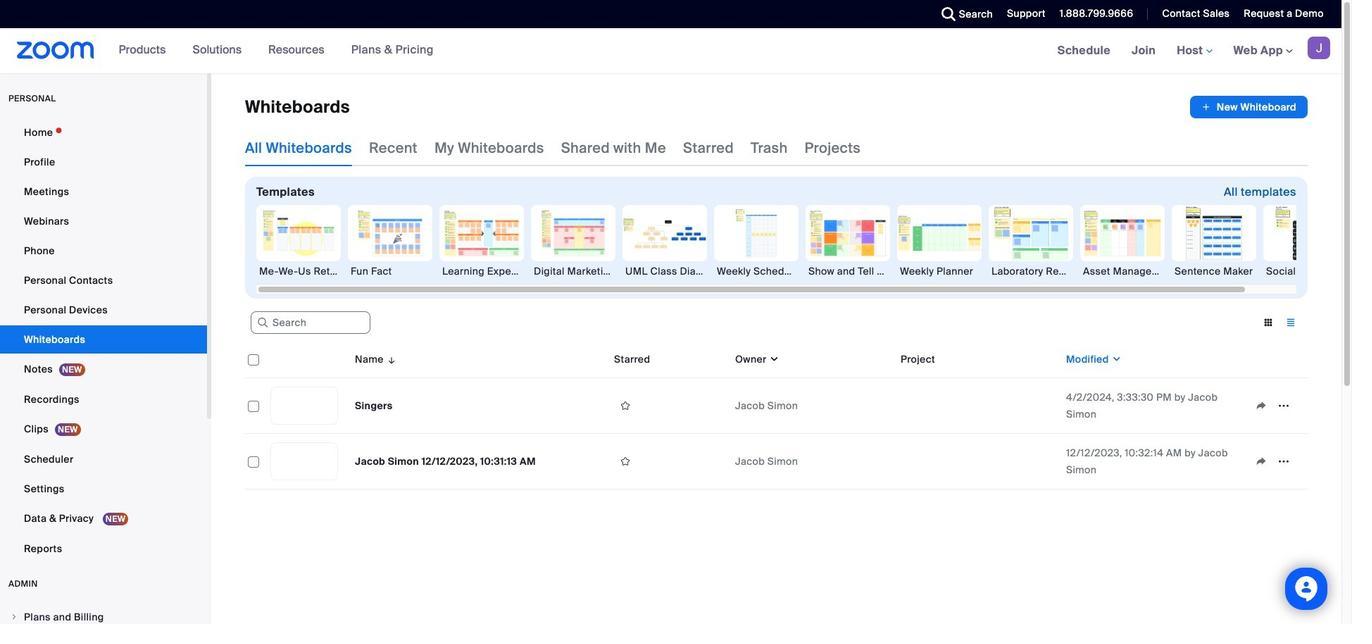 Task type: describe. For each thing, give the bounding box(es) containing it.
arrow down image
[[384, 351, 397, 368]]

thumbnail of jacob simon 12/12/2023, 10:31:13 am image
[[271, 443, 337, 480]]

down image
[[767, 352, 780, 366]]

more options for jacob simon 12/12/2023, 10:31:13 am image
[[1273, 455, 1296, 468]]

cell for more options for jacob simon 12/12/2023, 10:31:13 am icon on the right of page
[[895, 459, 1061, 464]]

meetings navigation
[[1047, 28, 1342, 74]]

personal menu menu
[[0, 118, 207, 564]]

asset management element
[[1081, 264, 1165, 278]]

jacob simon 12/12/2023, 10:31:13 am element
[[355, 455, 536, 468]]

thumbnail of singers image
[[271, 388, 337, 424]]

add image
[[1202, 100, 1212, 114]]

right image
[[10, 613, 18, 621]]

Search text field
[[251, 312, 371, 334]]

0 vertical spatial application
[[1191, 96, 1308, 118]]



Task type: vqa. For each thing, say whether or not it's contained in the screenshot.
Weekly Schedule ELEMENT
yes



Task type: locate. For each thing, give the bounding box(es) containing it.
me-we-us retrospective element
[[256, 264, 341, 278]]

menu item
[[0, 604, 207, 624]]

click to star the whiteboard singers image
[[614, 399, 637, 412]]

social emotional learning element
[[1264, 264, 1349, 278]]

more options for singers image
[[1273, 399, 1296, 412]]

1 vertical spatial cell
[[895, 459, 1061, 464]]

uml class diagram element
[[623, 264, 707, 278]]

1 cell from the top
[[895, 378, 1061, 434]]

click to star the whiteboard jacob simon 12/12/2023, 10:31:13 am image
[[614, 455, 637, 468]]

sentence maker element
[[1172, 264, 1257, 278]]

product information navigation
[[108, 28, 445, 73]]

profile picture image
[[1308, 37, 1331, 59]]

show and tell with a twist element
[[806, 264, 891, 278]]

digital marketing canvas element
[[531, 264, 616, 278]]

fun fact element
[[348, 264, 433, 278]]

weekly schedule element
[[714, 264, 799, 278]]

weekly planner element
[[898, 264, 982, 278]]

tabs of all whiteboard page tab list
[[245, 130, 861, 166]]

singers element
[[355, 399, 393, 412]]

2 cell from the top
[[895, 459, 1061, 464]]

learning experience canvas element
[[440, 264, 524, 278]]

zoom logo image
[[17, 42, 94, 59]]

0 vertical spatial cell
[[895, 378, 1061, 434]]

list mode, selected image
[[1280, 316, 1303, 329]]

cell
[[895, 378, 1061, 434], [895, 459, 1061, 464]]

grid mode, not selected image
[[1258, 316, 1280, 329]]

application
[[1191, 96, 1308, 118], [245, 341, 1319, 500]]

banner
[[0, 28, 1342, 74]]

cell for more options for singers icon
[[895, 378, 1061, 434]]

laboratory report element
[[989, 264, 1074, 278]]

1 vertical spatial application
[[245, 341, 1319, 500]]



